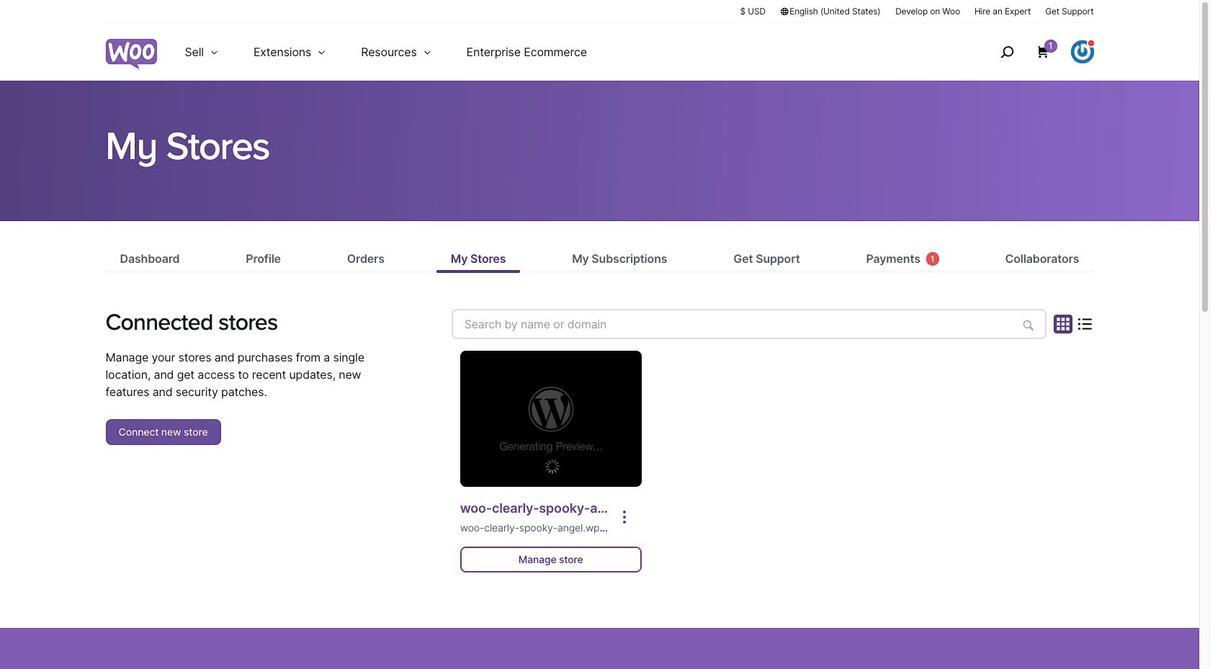 Task type: vqa. For each thing, say whether or not it's contained in the screenshot.
top 'nearly'
no



Task type: locate. For each thing, give the bounding box(es) containing it.
open options menu image
[[616, 508, 633, 526]]

open account menu image
[[1071, 40, 1094, 63]]



Task type: describe. For each thing, give the bounding box(es) containing it.
manage your store in a new browser tab image
[[460, 351, 642, 487]]

search image
[[995, 40, 1018, 63]]

service navigation menu element
[[969, 28, 1094, 75]]

Search by name or domain text field
[[451, 309, 1046, 339]]



